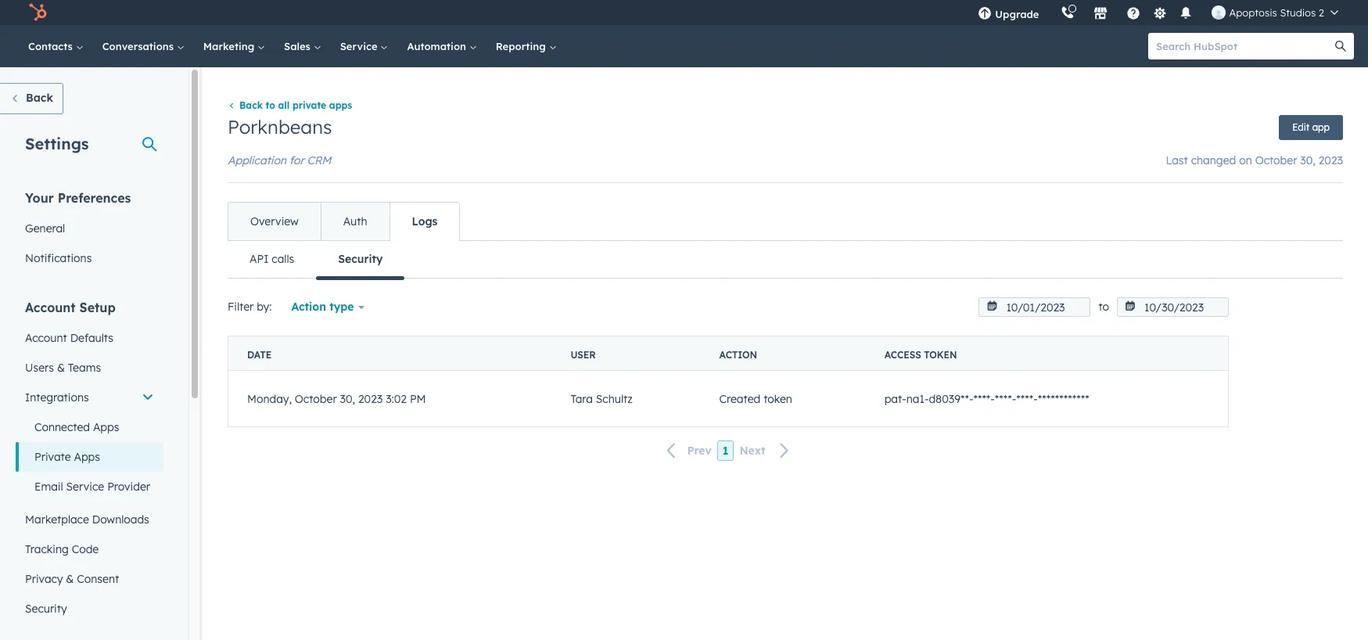 Task type: vqa. For each thing, say whether or not it's contained in the screenshot.
30, to the bottom
yes



Task type: describe. For each thing, give the bounding box(es) containing it.
security link
[[16, 594, 164, 624]]

marketplaces button
[[1085, 0, 1118, 25]]

connected apps link
[[16, 412, 164, 442]]

back for back
[[26, 91, 53, 105]]

changed
[[1192, 154, 1237, 168]]

by:
[[257, 300, 272, 314]]

app
[[1313, 122, 1330, 133]]

connected apps
[[34, 420, 119, 434]]

service inside email service provider link
[[66, 480, 104, 494]]

apoptosis studios 2 button
[[1203, 0, 1348, 25]]

email
[[34, 480, 63, 494]]

overview link
[[229, 203, 321, 241]]

reporting link
[[487, 25, 566, 67]]

2
[[1319, 6, 1325, 19]]

1 vertical spatial to
[[1099, 300, 1110, 314]]

preferences
[[58, 190, 131, 206]]

users
[[25, 361, 54, 375]]

search image
[[1336, 41, 1347, 52]]

application for crm
[[228, 154, 331, 168]]

notifications button
[[1174, 0, 1200, 25]]

0 horizontal spatial to
[[266, 100, 275, 111]]

1 button
[[718, 440, 734, 461]]

account setup element
[[16, 299, 164, 624]]

settings
[[25, 134, 89, 153]]

account setup
[[25, 300, 116, 315]]

auth
[[343, 215, 367, 229]]

filter by:
[[228, 300, 272, 314]]

edit app button
[[1280, 115, 1344, 140]]

provider
[[107, 480, 150, 494]]

schultz
[[596, 392, 633, 406]]

navigation containing overview
[[228, 202, 460, 241]]

api
[[250, 252, 269, 266]]

1 horizontal spatial october
[[1256, 154, 1298, 168]]

back for back to all private apps
[[239, 100, 263, 111]]

api calls button
[[228, 241, 316, 278]]

0 vertical spatial 30,
[[1301, 154, 1316, 168]]

date
[[247, 349, 272, 361]]

conversations link
[[93, 25, 194, 67]]

upgrade
[[996, 8, 1040, 20]]

auth link
[[321, 203, 389, 241]]

last
[[1167, 154, 1189, 168]]

porknbeans
[[228, 115, 332, 139]]

monday, october 30, 2023 3:02 pm
[[247, 392, 426, 406]]

0 vertical spatial 2023
[[1319, 154, 1344, 168]]

calling icon button
[[1055, 2, 1082, 23]]

consent
[[77, 572, 119, 586]]

apoptosis
[[1230, 6, 1278, 19]]

hubspot image
[[28, 3, 47, 22]]

last changed on october 30, 2023
[[1167, 154, 1344, 168]]

connected
[[34, 420, 90, 434]]

************
[[1038, 392, 1090, 406]]

settings image
[[1154, 7, 1168, 21]]

back to all private apps link
[[228, 100, 352, 111]]

users & teams link
[[16, 353, 164, 383]]

privacy & consent link
[[16, 564, 164, 594]]

security button
[[316, 241, 405, 280]]

automation
[[407, 40, 469, 52]]

tracking code link
[[16, 535, 164, 564]]

Search HubSpot search field
[[1149, 33, 1341, 59]]

logs link
[[389, 203, 460, 241]]

created token
[[720, 392, 793, 406]]

pat-na1-d8039**-****-****-****-************
[[885, 392, 1090, 406]]

d8039**-
[[929, 392, 974, 406]]

sales link
[[275, 25, 331, 67]]

action for action type
[[291, 300, 326, 314]]

tara
[[571, 392, 593, 406]]

action type button
[[281, 291, 375, 323]]

& for users
[[57, 361, 65, 375]]

private
[[34, 450, 71, 464]]

1
[[723, 443, 729, 457]]

2 ****- from the left
[[995, 392, 1017, 406]]

edit app
[[1293, 122, 1330, 133]]

reporting
[[496, 40, 549, 52]]

calls
[[272, 252, 295, 266]]

setup
[[79, 300, 116, 315]]

filter
[[228, 300, 254, 314]]

3:02
[[386, 392, 407, 406]]

help image
[[1127, 7, 1141, 21]]

your preferences element
[[16, 189, 164, 273]]

next button
[[734, 440, 800, 461]]



Task type: locate. For each thing, give the bounding box(es) containing it.
your preferences
[[25, 190, 131, 206]]

& right privacy
[[66, 572, 74, 586]]

studios
[[1281, 6, 1317, 19]]

settings link
[[1151, 4, 1170, 21]]

on
[[1240, 154, 1253, 168]]

service
[[340, 40, 381, 52], [66, 480, 104, 494]]

code
[[72, 542, 99, 556]]

2 navigation from the top
[[228, 241, 1344, 280]]

1 horizontal spatial to
[[1099, 300, 1110, 314]]

0 vertical spatial october
[[1256, 154, 1298, 168]]

1 vertical spatial account
[[25, 331, 67, 345]]

access token
[[885, 349, 958, 361]]

notifications
[[25, 251, 92, 265]]

0 vertical spatial account
[[25, 300, 76, 315]]

MM/DD/YYYY text field
[[979, 298, 1091, 317]]

0 horizontal spatial october
[[295, 392, 337, 406]]

monday,
[[247, 392, 292, 406]]

october right 'on'
[[1256, 154, 1298, 168]]

hubspot link
[[19, 3, 59, 22]]

marketplace downloads
[[25, 513, 149, 527]]

menu
[[968, 0, 1350, 25]]

apps for connected apps
[[93, 420, 119, 434]]

security down privacy
[[25, 602, 67, 616]]

integrations
[[25, 391, 89, 405]]

prev button
[[658, 440, 718, 461]]

1 vertical spatial service
[[66, 480, 104, 494]]

pat-
[[885, 392, 907, 406]]

logs
[[412, 215, 438, 229]]

1 vertical spatial october
[[295, 392, 337, 406]]

account defaults
[[25, 331, 113, 345]]

user
[[571, 349, 596, 361]]

account for account setup
[[25, 300, 76, 315]]

marketplace
[[25, 513, 89, 527]]

general
[[25, 221, 65, 236]]

MM/DD/YYYY text field
[[1118, 298, 1230, 317]]

30, left 3:02
[[340, 392, 355, 406]]

1 horizontal spatial 2023
[[1319, 154, 1344, 168]]

0 horizontal spatial action
[[291, 300, 326, 314]]

conversations
[[102, 40, 177, 52]]

security inside button
[[338, 252, 383, 266]]

october right the monday,
[[295, 392, 337, 406]]

to left mm/dd/yyyy text field
[[1099, 300, 1110, 314]]

action inside action type popup button
[[291, 300, 326, 314]]

back to all private apps
[[239, 100, 352, 111]]

private apps
[[34, 450, 100, 464]]

1 horizontal spatial &
[[66, 572, 74, 586]]

1 horizontal spatial back
[[239, 100, 263, 111]]

sales
[[284, 40, 314, 52]]

navigation
[[228, 202, 460, 241], [228, 241, 1344, 280]]

your
[[25, 190, 54, 206]]

1 account from the top
[[25, 300, 76, 315]]

notifications link
[[16, 243, 164, 273]]

pagination navigation
[[658, 440, 800, 461]]

upgrade image
[[979, 7, 993, 21]]

service right sales link
[[340, 40, 381, 52]]

apps down integrations button
[[93, 420, 119, 434]]

all
[[278, 100, 290, 111]]

1 navigation from the top
[[228, 202, 460, 241]]

security inside the account setup element
[[25, 602, 67, 616]]

0 vertical spatial service
[[340, 40, 381, 52]]

apps up email service provider link
[[74, 450, 100, 464]]

defaults
[[70, 331, 113, 345]]

tara schultz
[[571, 392, 633, 406]]

to left all
[[266, 100, 275, 111]]

account up users on the bottom left of page
[[25, 331, 67, 345]]

pm
[[410, 392, 426, 406]]

0 horizontal spatial 30,
[[340, 392, 355, 406]]

contacts link
[[19, 25, 93, 67]]

0 horizontal spatial service
[[66, 480, 104, 494]]

1 vertical spatial 2023
[[358, 392, 383, 406]]

1 horizontal spatial 30,
[[1301, 154, 1316, 168]]

account up account defaults
[[25, 300, 76, 315]]

0 vertical spatial to
[[266, 100, 275, 111]]

contacts
[[28, 40, 76, 52]]

2 account from the top
[[25, 331, 67, 345]]

30,
[[1301, 154, 1316, 168], [340, 392, 355, 406]]

account for account defaults
[[25, 331, 67, 345]]

0 horizontal spatial security
[[25, 602, 67, 616]]

apps for private apps
[[74, 450, 100, 464]]

api calls
[[250, 252, 295, 266]]

1 vertical spatial apps
[[74, 450, 100, 464]]

back up settings
[[26, 91, 53, 105]]

action type
[[291, 300, 354, 314]]

2023 left 3:02
[[358, 392, 383, 406]]

marketing
[[203, 40, 258, 52]]

tracking
[[25, 542, 69, 556]]

1 vertical spatial 30,
[[340, 392, 355, 406]]

0 vertical spatial action
[[291, 300, 326, 314]]

marketplace downloads link
[[16, 505, 164, 535]]

back left all
[[239, 100, 263, 111]]

marketplaces image
[[1094, 7, 1109, 21]]

2023 down app
[[1319, 154, 1344, 168]]

search button
[[1328, 33, 1355, 59]]

privacy
[[25, 572, 63, 586]]

security for security button
[[338, 252, 383, 266]]

help button
[[1121, 0, 1148, 25]]

teams
[[68, 361, 101, 375]]

automation link
[[398, 25, 487, 67]]

notifications image
[[1180, 7, 1194, 21]]

****-
[[974, 392, 995, 406], [995, 392, 1017, 406], [1017, 392, 1038, 406]]

action for action
[[720, 349, 758, 361]]

for
[[290, 154, 304, 168]]

1 horizontal spatial action
[[720, 349, 758, 361]]

service link
[[331, 25, 398, 67]]

apps
[[93, 420, 119, 434], [74, 450, 100, 464]]

action
[[291, 300, 326, 314], [720, 349, 758, 361]]

security for security link
[[25, 602, 67, 616]]

security down auth
[[338, 252, 383, 266]]

&
[[57, 361, 65, 375], [66, 572, 74, 586]]

integrations button
[[16, 383, 164, 412]]

1 vertical spatial &
[[66, 572, 74, 586]]

calling icon image
[[1062, 6, 1076, 20]]

menu item
[[1051, 0, 1054, 25]]

token
[[764, 392, 793, 406]]

service inside service link
[[340, 40, 381, 52]]

token
[[925, 349, 958, 361]]

service down private apps link
[[66, 480, 104, 494]]

users & teams
[[25, 361, 101, 375]]

0 vertical spatial security
[[338, 252, 383, 266]]

privacy & consent
[[25, 572, 119, 586]]

tara schultz image
[[1213, 5, 1227, 20]]

edit
[[1293, 122, 1310, 133]]

& for privacy
[[66, 572, 74, 586]]

october
[[1256, 154, 1298, 168], [295, 392, 337, 406]]

1 vertical spatial action
[[720, 349, 758, 361]]

action left type
[[291, 300, 326, 314]]

0 horizontal spatial &
[[57, 361, 65, 375]]

3 ****- from the left
[[1017, 392, 1038, 406]]

back link
[[0, 83, 63, 114]]

30, down the edit app button
[[1301, 154, 1316, 168]]

0 horizontal spatial back
[[26, 91, 53, 105]]

apoptosis studios 2
[[1230, 6, 1325, 19]]

1 vertical spatial security
[[25, 602, 67, 616]]

1 horizontal spatial security
[[338, 252, 383, 266]]

account defaults link
[[16, 323, 164, 353]]

private apps link
[[16, 442, 164, 472]]

prev
[[687, 444, 712, 458]]

navigation containing api calls
[[228, 241, 1344, 280]]

to
[[266, 100, 275, 111], [1099, 300, 1110, 314]]

& right users on the bottom left of page
[[57, 361, 65, 375]]

tracking code
[[25, 542, 99, 556]]

menu containing apoptosis studios 2
[[968, 0, 1350, 25]]

apps
[[329, 100, 352, 111]]

crm
[[307, 154, 331, 168]]

email service provider link
[[16, 472, 164, 502]]

marketing link
[[194, 25, 275, 67]]

action up created
[[720, 349, 758, 361]]

created
[[720, 392, 761, 406]]

0 vertical spatial apps
[[93, 420, 119, 434]]

0 horizontal spatial 2023
[[358, 392, 383, 406]]

1 horizontal spatial service
[[340, 40, 381, 52]]

0 vertical spatial &
[[57, 361, 65, 375]]

1 ****- from the left
[[974, 392, 995, 406]]



